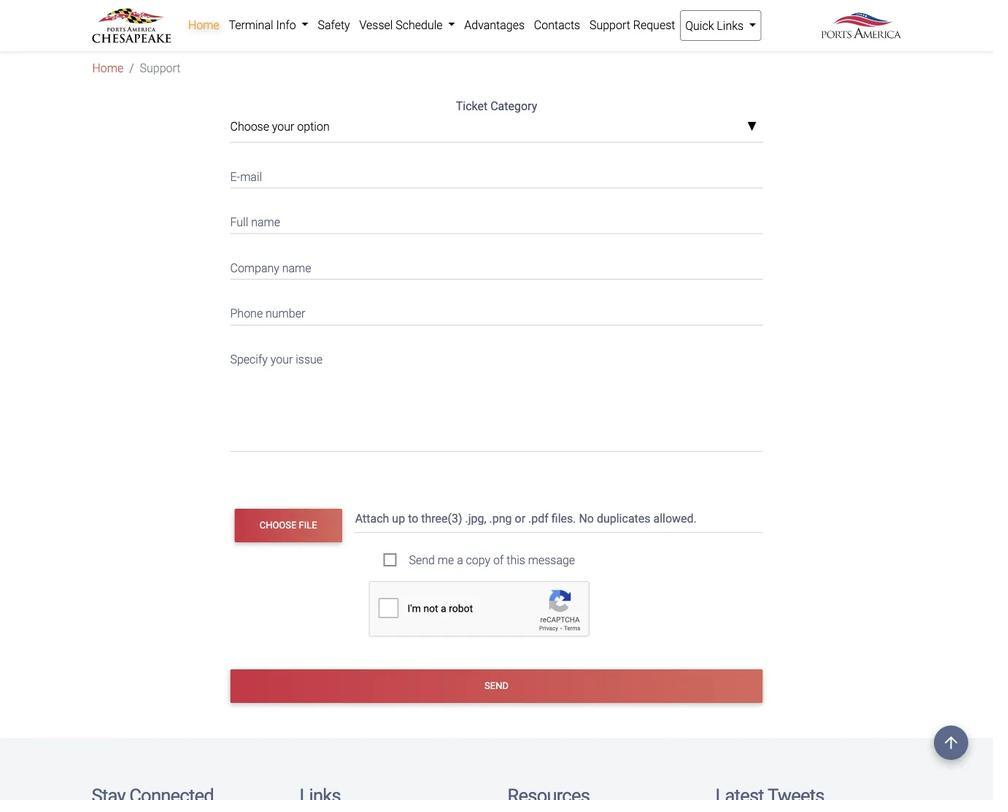 Task type: describe. For each thing, give the bounding box(es) containing it.
choose for choose your option
[[230, 120, 269, 134]]

full
[[230, 215, 248, 229]]

terminal info link
[[224, 10, 313, 39]]

name for company name
[[282, 261, 311, 275]]

vessel schedule link
[[355, 10, 460, 39]]

terminal
[[229, 18, 273, 32]]

mail
[[240, 170, 262, 183]]

Attach up to three(3) .jpg, .png or .pdf files. No duplicates allowed. text field
[[354, 504, 766, 533]]

copy
[[466, 553, 491, 567]]

Full name text field
[[230, 206, 763, 234]]

company name
[[230, 261, 311, 275]]

Specify your issue text field
[[230, 343, 763, 452]]

safety link
[[313, 10, 355, 39]]

support request link
[[585, 10, 680, 39]]

full name
[[230, 215, 280, 229]]

message
[[528, 553, 575, 567]]

support for support
[[140, 61, 181, 75]]

links
[[717, 19, 744, 32]]

name for full name
[[251, 215, 280, 229]]

of
[[493, 553, 504, 567]]

request
[[633, 18, 675, 32]]

0 horizontal spatial home
[[92, 61, 124, 75]]

your for choose
[[272, 120, 295, 134]]

terminal info
[[229, 18, 299, 32]]

▼
[[747, 121, 757, 133]]

0 horizontal spatial home link
[[92, 59, 124, 77]]

support for support request
[[590, 18, 631, 32]]

option
[[297, 120, 330, 134]]

phone
[[230, 307, 263, 320]]

quick links
[[686, 19, 747, 32]]

quick links link
[[680, 10, 762, 41]]

contacts link
[[530, 10, 585, 39]]

your for specify
[[271, 352, 293, 366]]

schedule
[[396, 18, 443, 32]]

E-mail email field
[[230, 160, 763, 188]]

info
[[276, 18, 296, 32]]

go to top image
[[934, 726, 969, 760]]



Task type: locate. For each thing, give the bounding box(es) containing it.
choose file
[[260, 520, 317, 531]]

1 horizontal spatial support
[[590, 18, 631, 32]]

0 vertical spatial name
[[251, 215, 280, 229]]

support inside 'support request' link
[[590, 18, 631, 32]]

1 vertical spatial support
[[140, 61, 181, 75]]

support request
[[590, 18, 675, 32]]

0 vertical spatial your
[[272, 120, 295, 134]]

0 vertical spatial home link
[[184, 10, 224, 39]]

send button
[[230, 669, 763, 703]]

advantages link
[[460, 10, 530, 39]]

your left option
[[272, 120, 295, 134]]

0 vertical spatial support
[[590, 18, 631, 32]]

company
[[230, 261, 279, 275]]

0 vertical spatial home
[[188, 18, 219, 32]]

home link
[[184, 10, 224, 39], [92, 59, 124, 77]]

name
[[251, 215, 280, 229], [282, 261, 311, 275]]

name right the company
[[282, 261, 311, 275]]

0 horizontal spatial name
[[251, 215, 280, 229]]

1 vertical spatial home
[[92, 61, 124, 75]]

ticket
[[456, 99, 488, 113]]

vessel
[[359, 18, 393, 32]]

home
[[188, 18, 219, 32], [92, 61, 124, 75]]

e-
[[230, 170, 240, 183]]

1 horizontal spatial home link
[[184, 10, 224, 39]]

Phone number text field
[[230, 297, 763, 325]]

1 horizontal spatial name
[[282, 261, 311, 275]]

your left "issue"
[[271, 352, 293, 366]]

send me a copy of this message
[[409, 553, 575, 567]]

number
[[266, 307, 305, 320]]

vessel schedule
[[359, 18, 446, 32]]

choose left file
[[260, 520, 297, 531]]

contacts
[[534, 18, 580, 32]]

send
[[485, 680, 509, 691]]

safety
[[318, 18, 350, 32]]

0 vertical spatial choose
[[230, 120, 269, 134]]

category
[[491, 99, 537, 113]]

choose
[[230, 120, 269, 134], [260, 520, 297, 531]]

1 vertical spatial home link
[[92, 59, 124, 77]]

phone number
[[230, 307, 305, 320]]

choose your option
[[230, 120, 330, 134]]

quick
[[686, 19, 714, 32]]

choose for choose file
[[260, 520, 297, 531]]

me
[[438, 553, 454, 567]]

1 vertical spatial name
[[282, 261, 311, 275]]

specify
[[230, 352, 268, 366]]

name right full
[[251, 215, 280, 229]]

specify your issue
[[230, 352, 323, 366]]

file
[[299, 520, 317, 531]]

advantages
[[464, 18, 525, 32]]

choose up mail
[[230, 120, 269, 134]]

Company name text field
[[230, 252, 763, 280]]

your
[[272, 120, 295, 134], [271, 352, 293, 366]]

support
[[590, 18, 631, 32], [140, 61, 181, 75]]

a
[[457, 553, 463, 567]]

issue
[[296, 352, 323, 366]]

e-mail
[[230, 170, 262, 183]]

0 horizontal spatial support
[[140, 61, 181, 75]]

1 vertical spatial choose
[[260, 520, 297, 531]]

send
[[409, 553, 435, 567]]

ticket category
[[456, 99, 537, 113]]

1 vertical spatial your
[[271, 352, 293, 366]]

this
[[507, 553, 525, 567]]

1 horizontal spatial home
[[188, 18, 219, 32]]



Task type: vqa. For each thing, say whether or not it's contained in the screenshot.
"Company name"
yes



